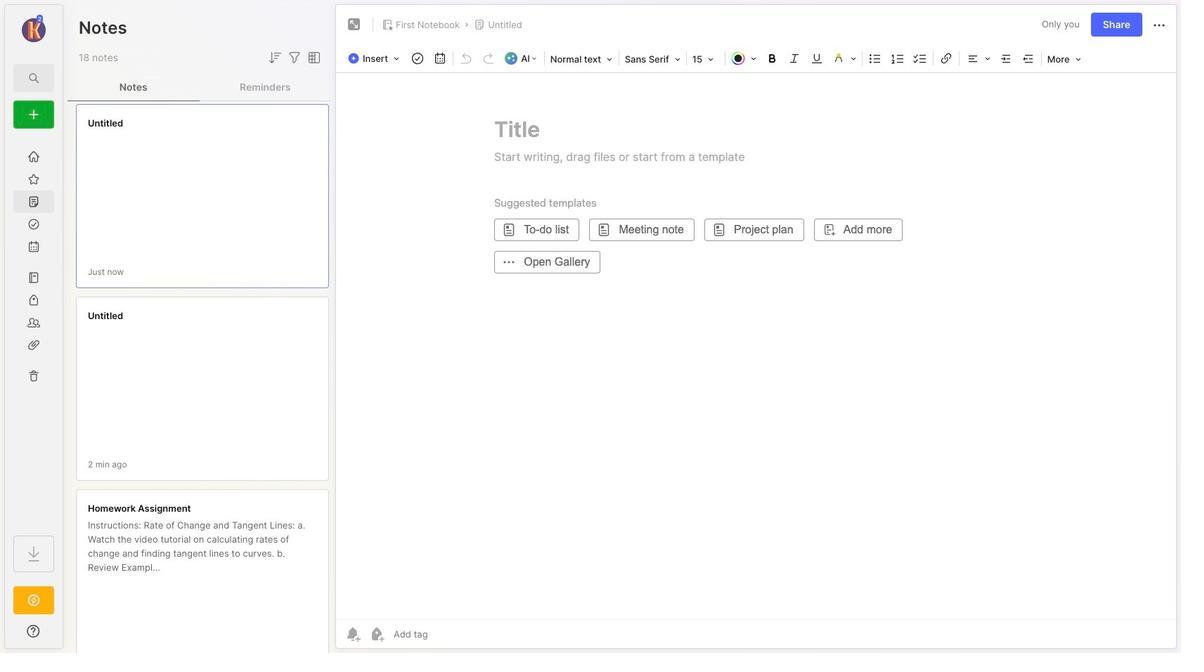 Task type: vqa. For each thing, say whether or not it's contained in the screenshot.
and
no



Task type: describe. For each thing, give the bounding box(es) containing it.
WHAT'S NEW field
[[5, 620, 63, 643]]

Insert field
[[345, 49, 407, 68]]

checklist image
[[911, 49, 930, 68]]

home image
[[27, 150, 41, 164]]

bold image
[[762, 49, 782, 68]]

italic image
[[785, 49, 804, 68]]

Sort options field
[[267, 49, 283, 66]]

underline image
[[807, 49, 827, 68]]

View options field
[[303, 49, 323, 66]]

outdent image
[[1019, 49, 1039, 68]]

indent image
[[996, 49, 1016, 68]]

note window element
[[335, 4, 1177, 653]]

add filters image
[[286, 49, 303, 66]]

Add filters field
[[286, 49, 303, 66]]

Font size field
[[688, 49, 723, 69]]

add a reminder image
[[345, 626, 361, 643]]

upgrade image
[[25, 592, 42, 609]]

Note Editor text field
[[336, 72, 1177, 620]]

insert link image
[[937, 49, 956, 68]]

task image
[[408, 49, 428, 68]]



Task type: locate. For each thing, give the bounding box(es) containing it.
tree
[[5, 137, 63, 523]]

more actions image
[[1151, 17, 1168, 34]]

calendar event image
[[430, 49, 450, 68]]

click to expand image
[[62, 627, 72, 644]]

Alignment field
[[961, 49, 995, 68]]

bulleted list image
[[866, 49, 885, 68]]

Account field
[[5, 13, 63, 44]]

main element
[[0, 0, 68, 653]]

Heading level field
[[546, 49, 617, 69]]

Add tag field
[[392, 628, 499, 641]]

add tag image
[[369, 626, 385, 643]]

Highlight field
[[828, 49, 861, 68]]

expand note image
[[346, 16, 363, 33]]

edit search image
[[25, 70, 42, 87]]

tree inside main element
[[5, 137, 63, 523]]

Font color field
[[727, 49, 761, 68]]

More actions field
[[1151, 16, 1168, 34]]

numbered list image
[[888, 49, 908, 68]]

Font family field
[[621, 49, 685, 69]]

More field
[[1043, 49, 1086, 69]]

tab list
[[68, 73, 331, 101]]



